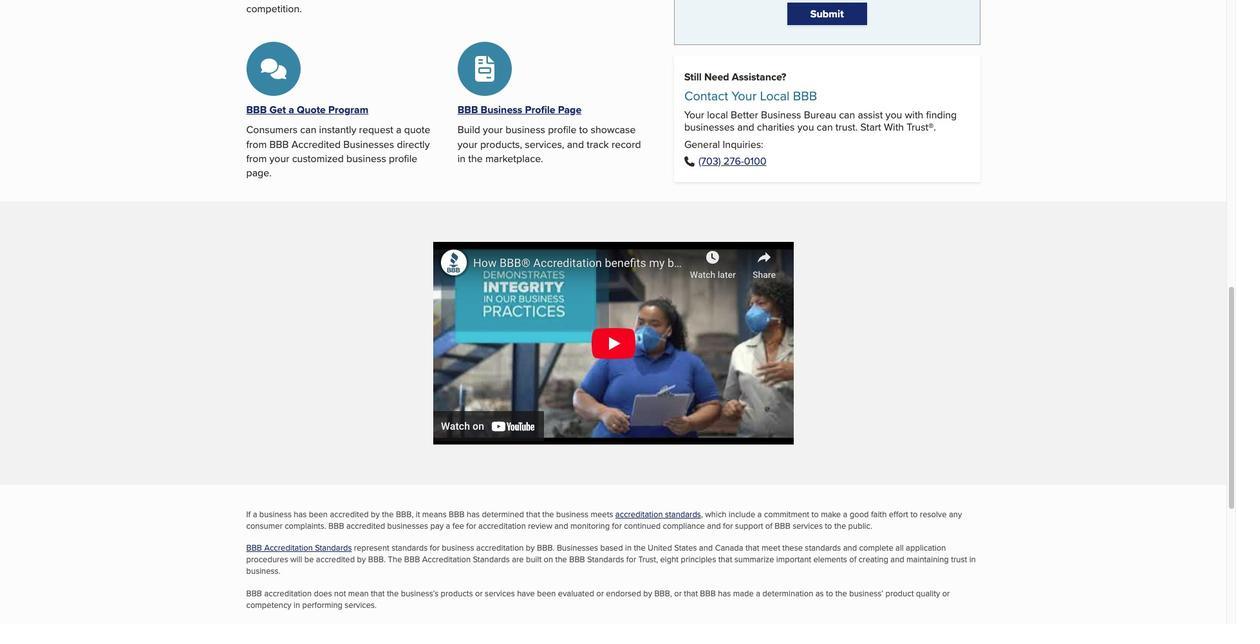 Task type: locate. For each thing, give the bounding box(es) containing it.
continued
[[624, 520, 661, 532]]

have
[[517, 588, 535, 599]]

made
[[733, 588, 754, 599]]

a inside bbb accreditation does not mean that the business's products or services have been evaluated or endorsed by bbb, or that bbb has made a determination as to the business' product quality or competency in performing services.
[[756, 588, 761, 599]]

,
[[701, 509, 703, 520]]

not
[[334, 588, 346, 599]]

bbb down commitment
[[775, 520, 791, 532]]

to right effort
[[911, 509, 918, 520]]

1 horizontal spatial businesses
[[557, 542, 598, 554]]

include
[[729, 509, 756, 520]]

pay
[[431, 520, 444, 532]]

a right if
[[253, 509, 257, 520]]

1 vertical spatial bbb.
[[368, 554, 386, 566]]

fee
[[453, 520, 464, 532]]

you
[[886, 108, 903, 122], [798, 120, 814, 135]]

procedures
[[246, 554, 288, 566]]

0 horizontal spatial accreditation
[[264, 542, 313, 554]]

bbb accreditation does not mean that the business's products or services have been evaluated or endorsed by bbb, or that bbb has made a determination as to the business' product quality or competency in performing services.
[[246, 588, 950, 611]]

record
[[612, 137, 641, 152]]

based
[[601, 542, 623, 554]]

page
[[558, 102, 582, 117]]

0 vertical spatial accreditation
[[264, 542, 313, 554]]

can down bbb get a quote program link in the top left of the page
[[300, 123, 317, 137]]

in down build
[[458, 151, 466, 166]]

1 vertical spatial businesses
[[387, 520, 428, 532]]

0 horizontal spatial services
[[485, 588, 515, 599]]

0 horizontal spatial your
[[270, 151, 290, 166]]

0 horizontal spatial business
[[481, 102, 523, 117]]

bbb. up 'on'
[[537, 542, 555, 554]]

0 horizontal spatial of
[[766, 520, 773, 532]]

0 vertical spatial profile
[[548, 123, 577, 137]]

start
[[861, 120, 882, 135]]

bbb accreditation standards link
[[246, 542, 352, 554]]

0 horizontal spatial profile
[[389, 151, 418, 166]]

2 horizontal spatial standards
[[587, 554, 624, 566]]

by up represent
[[371, 509, 380, 520]]

businesses down program
[[343, 137, 394, 152]]

services,
[[525, 137, 565, 152]]

states
[[674, 542, 697, 554]]

and right review
[[555, 520, 569, 532]]

accredited
[[330, 509, 369, 520], [346, 520, 385, 532], [316, 554, 355, 566]]

businesses down it
[[387, 520, 428, 532]]

need
[[705, 69, 730, 84]]

bbb up competency
[[246, 588, 262, 599]]

your left products,
[[458, 137, 478, 152]]

bbb right 'on'
[[569, 554, 585, 566]]

standards
[[315, 542, 352, 554], [473, 554, 510, 566], [587, 554, 624, 566]]

1 horizontal spatial accreditation
[[422, 554, 471, 566]]

0 vertical spatial services
[[793, 520, 823, 532]]

standards down based
[[587, 554, 624, 566]]

has left made at the bottom
[[718, 588, 731, 599]]

0010-
[[741, 154, 767, 168]]

accredited inside represent standards for business accreditation by bbb. businesses based in the united states and canada that meet these standards and complete all application procedures will be accredited by bbb. the bbb accreditation standards are built on the bbb standards for trust, eight principles that summarize important elements of creating and maintaining trust in business.
[[316, 554, 355, 566]]

accreditation
[[616, 509, 663, 520], [479, 520, 526, 532], [476, 542, 524, 554], [264, 588, 312, 599]]

application
[[906, 542, 946, 554]]

accreditation up continued
[[616, 509, 663, 520]]

of inside , which include a commitment to make a good faith effort to resolve any consumer complaints. bbb accredited businesses pay a fee for accreditation review and monitoring for continued compliance and for support of bbb services to the public.
[[766, 520, 773, 532]]

business inside consumers can instantly request a quote from bbb accredited businesses directly from your customized business profile page.
[[347, 151, 386, 166]]

1 horizontal spatial services
[[793, 520, 823, 532]]

by down represent
[[357, 554, 366, 566]]

the down 'make'
[[835, 520, 846, 532]]

standards up elements in the bottom right of the page
[[805, 542, 841, 554]]

if
[[246, 509, 251, 520]]

0 horizontal spatial your
[[685, 108, 705, 122]]

that up summarize
[[746, 542, 760, 554]]

means
[[422, 509, 447, 520]]

for down if a business has been accredited by the bbb, it means bbb has determined that the business meets accreditation standards
[[467, 520, 476, 532]]

bbb inside consumers can instantly request a quote from bbb accredited businesses directly from your customized business profile page.
[[270, 137, 289, 152]]

in
[[458, 151, 466, 166], [625, 542, 632, 554], [970, 554, 976, 566], [294, 599, 300, 611]]

0 horizontal spatial businesses
[[387, 520, 428, 532]]

competency
[[246, 599, 292, 611]]

program
[[329, 102, 369, 117]]

accreditation inside represent standards for business accreditation by bbb. businesses based in the united states and canada that meet these standards and complete all application procedures will be accredited by bbb. the bbb accreditation standards are built on the bbb standards for trust, eight principles that summarize important elements of creating and maintaining trust in business.
[[422, 554, 471, 566]]

meets
[[591, 509, 613, 520]]

that up review
[[526, 509, 540, 520]]

your up 'better'
[[732, 86, 757, 105]]

maintaining
[[907, 554, 949, 566]]

been
[[309, 509, 328, 520], [537, 588, 556, 599]]

a left quote
[[396, 123, 402, 137]]

2 horizontal spatial has
[[718, 588, 731, 599]]

the down build
[[468, 151, 483, 166]]

in right based
[[625, 542, 632, 554]]

been up complaints.
[[309, 509, 328, 520]]

businesses up general
[[685, 120, 735, 135]]

1 horizontal spatial been
[[537, 588, 556, 599]]

still
[[685, 69, 702, 84]]

standards left are
[[473, 554, 510, 566]]

businesses
[[685, 120, 735, 135], [387, 520, 428, 532]]

bbb up procedures at the left of the page
[[246, 542, 262, 554]]

business down bbb business profile page link
[[506, 123, 546, 137]]

1 vertical spatial services
[[485, 588, 515, 599]]

standards up the compliance
[[665, 509, 701, 520]]

business inside build your business profile to showcase your products, services, and track record in the marketplace.
[[506, 123, 546, 137]]

1 horizontal spatial businesses
[[685, 120, 735, 135]]

business inside represent standards for business accreditation by bbb. businesses based in the united states and canada that meet these standards and complete all application procedures will be accredited by bbb. the bbb accreditation standards are built on the bbb standards for trust, eight principles that summarize important elements of creating and maintaining trust in business.
[[442, 542, 474, 554]]

important
[[777, 554, 812, 566]]

of
[[766, 520, 773, 532], [850, 554, 857, 566]]

in left performing
[[294, 599, 300, 611]]

0 vertical spatial bbb.
[[537, 542, 555, 554]]

0 vertical spatial of
[[766, 520, 773, 532]]

business.
[[246, 566, 281, 577]]

1 vertical spatial accreditation
[[422, 554, 471, 566]]

by inside bbb accreditation does not mean that the business's products or services have been evaluated or endorsed by bbb, or that bbb has made a determination as to the business' product quality or competency in performing services.
[[644, 588, 652, 599]]

for
[[467, 520, 476, 532], [612, 520, 622, 532], [723, 520, 733, 532], [430, 542, 440, 554], [627, 554, 636, 566]]

1 horizontal spatial your
[[732, 86, 757, 105]]

accreditation up are
[[476, 542, 524, 554]]

0 horizontal spatial can
[[300, 123, 317, 137]]

and down which
[[707, 520, 721, 532]]

the inside build your business profile to showcase your products, services, and track record in the marketplace.
[[468, 151, 483, 166]]

2 horizontal spatial standards
[[805, 542, 841, 554]]

1 vertical spatial your
[[685, 108, 705, 122]]

business up consumer
[[259, 509, 292, 520]]

directly
[[397, 137, 430, 152]]

bbb. down represent
[[368, 554, 386, 566]]

accreditation down determined
[[479, 520, 526, 532]]

to down page
[[579, 123, 588, 137]]

it
[[416, 509, 420, 520]]

trust.
[[836, 120, 858, 135]]

build your business profile to showcase your products, services, and track record in the marketplace.
[[458, 123, 641, 166]]

profile inside build your business profile to showcase your products, services, and track record in the marketplace.
[[548, 123, 577, 137]]

can left assist
[[839, 108, 856, 122]]

from
[[246, 137, 267, 152], [246, 151, 267, 166]]

0 horizontal spatial you
[[798, 120, 814, 135]]

and left "track"
[[567, 137, 584, 152]]

accreditation inside bbb accreditation does not mean that the business's products or services have been evaluated or endorsed by bbb, or that bbb has made a determination as to the business' product quality or competency in performing services.
[[264, 588, 312, 599]]

business
[[506, 123, 546, 137], [347, 151, 386, 166], [259, 509, 292, 520], [556, 509, 589, 520], [442, 542, 474, 554]]

0 vertical spatial businesses
[[343, 137, 394, 152]]

businesses inside , which include a commitment to make a good faith effort to resolve any consumer complaints. bbb accredited businesses pay a fee for accreditation review and monitoring for continued compliance and for support of bbb services to the public.
[[387, 520, 428, 532]]

and up principles
[[699, 542, 713, 554]]

of left creating
[[850, 554, 857, 566]]

can
[[839, 108, 856, 122], [817, 120, 833, 135], [300, 123, 317, 137]]

business down local on the right top
[[761, 108, 802, 122]]

business up products,
[[481, 102, 523, 117]]

, which include a commitment to make a good faith effort to resolve any consumer complaints. bbb accredited businesses pay a fee for accreditation review and monitoring for continued compliance and for support of bbb services to the public.
[[246, 509, 962, 532]]

accreditation up competency
[[264, 588, 312, 599]]

1 horizontal spatial bbb,
[[655, 588, 672, 599]]

for down pay
[[430, 542, 440, 554]]

1 vertical spatial been
[[537, 588, 556, 599]]

1 horizontal spatial has
[[467, 509, 480, 520]]

and up inquiries:
[[738, 120, 755, 135]]

1 horizontal spatial can
[[817, 120, 833, 135]]

1 vertical spatial businesses
[[557, 542, 598, 554]]

you left with
[[886, 108, 903, 122]]

services.
[[345, 599, 377, 611]]

bbb right the
[[404, 554, 420, 566]]

standards
[[665, 509, 701, 520], [392, 542, 428, 554], [805, 542, 841, 554]]

that down canada
[[719, 554, 733, 566]]

assist
[[858, 108, 883, 122]]

of right support
[[766, 520, 773, 532]]

1 horizontal spatial standards
[[473, 554, 510, 566]]

0 vertical spatial businesses
[[685, 120, 735, 135]]

and inside still need assistance? contact your local bbb your local better business bureau can assist you with finding businesses and charities you can trust. start with trust®.
[[738, 120, 755, 135]]

contact
[[685, 86, 728, 105]]

1 vertical spatial profile
[[389, 151, 418, 166]]

the up "trust,"
[[634, 542, 646, 554]]

canada
[[715, 542, 744, 554]]

services inside , which include a commitment to make a good faith effort to resolve any consumer complaints. bbb accredited businesses pay a fee for accreditation review and monitoring for continued compliance and for support of bbb services to the public.
[[793, 520, 823, 532]]

bbb down get
[[270, 137, 289, 152]]

profile down quote
[[389, 151, 418, 166]]

2 horizontal spatial can
[[839, 108, 856, 122]]

of inside represent standards for business accreditation by bbb. businesses based in the united states and canada that meet these standards and complete all application procedures will be accredited by bbb. the bbb accreditation standards are built on the bbb standards for trust, eight principles that summarize important elements of creating and maintaining trust in business.
[[850, 554, 857, 566]]

accreditation up will
[[264, 542, 313, 554]]

services left have
[[485, 588, 515, 599]]

bbb, down eight on the right of the page
[[655, 588, 672, 599]]

business down fee
[[442, 542, 474, 554]]

these
[[783, 542, 803, 554]]

bbb, left it
[[396, 509, 414, 520]]

all
[[896, 542, 904, 554]]

consumer
[[246, 520, 283, 532]]

a right made at the bottom
[[756, 588, 761, 599]]

the left 'business's' on the bottom of the page
[[387, 588, 399, 599]]

1 horizontal spatial profile
[[548, 123, 577, 137]]

your
[[483, 123, 503, 137], [458, 137, 478, 152], [270, 151, 290, 166]]

standards down complaints.
[[315, 542, 352, 554]]

has left determined
[[467, 509, 480, 520]]

0 horizontal spatial been
[[309, 509, 328, 520]]

from down consumers
[[246, 151, 267, 166]]

0 horizontal spatial bbb.
[[368, 554, 386, 566]]

or right products
[[475, 588, 483, 599]]

trust®.
[[907, 120, 936, 135]]

are
[[512, 554, 524, 566]]

by up built on the left of page
[[526, 542, 535, 554]]

accredited
[[292, 137, 341, 152]]

in right the trust
[[970, 554, 976, 566]]

0 vertical spatial been
[[309, 509, 328, 520]]

the
[[388, 554, 402, 566]]

creating
[[859, 554, 889, 566]]

has
[[294, 509, 307, 520], [467, 509, 480, 520], [718, 588, 731, 599]]

commitment
[[764, 509, 810, 520]]

accreditation inside represent standards for business accreditation by bbb. businesses based in the united states and canada that meet these standards and complete all application procedures will be accredited by bbb. the bbb accreditation standards are built on the bbb standards for trust, eight principles that summarize important elements of creating and maintaining trust in business.
[[476, 542, 524, 554]]

customized
[[292, 151, 344, 166]]

your down consumers
[[270, 151, 290, 166]]

1 horizontal spatial bbb.
[[537, 542, 555, 554]]

standards up the
[[392, 542, 428, 554]]

has up complaints.
[[294, 509, 307, 520]]

local
[[760, 86, 790, 105]]

and inside build your business profile to showcase your products, services, and track record in the marketplace.
[[567, 137, 584, 152]]

or right the quality
[[943, 588, 950, 599]]

you right charities
[[798, 120, 814, 135]]

been inside bbb accreditation does not mean that the business's products or services have been evaluated or endorsed by bbb, or that bbb has made a determination as to the business' product quality or competency in performing services.
[[537, 588, 556, 599]]

business inside still need assistance? contact your local bbb your local better business bureau can assist you with finding businesses and charities you can trust. start with trust®.
[[761, 108, 802, 122]]

to inside bbb accreditation does not mean that the business's products or services have been evaluated or endorsed by bbb, or that bbb has made a determination as to the business' product quality or competency in performing services.
[[826, 588, 834, 599]]

1 horizontal spatial business
[[761, 108, 802, 122]]

services down commitment
[[793, 520, 823, 532]]

your down contact
[[685, 108, 705, 122]]

can left trust. at the top right of page
[[817, 120, 833, 135]]

1 horizontal spatial of
[[850, 554, 857, 566]]

or down eight on the right of the page
[[674, 588, 682, 599]]

1 vertical spatial bbb,
[[655, 588, 672, 599]]

0 horizontal spatial businesses
[[343, 137, 394, 152]]

monitoring
[[571, 520, 610, 532]]

1 horizontal spatial you
[[886, 108, 903, 122]]

0 horizontal spatial standards
[[392, 542, 428, 554]]

and
[[738, 120, 755, 135], [567, 137, 584, 152], [555, 520, 569, 532], [707, 520, 721, 532], [699, 542, 713, 554], [844, 542, 857, 554], [891, 554, 905, 566]]

0 horizontal spatial bbb,
[[396, 509, 414, 520]]

a left fee
[[446, 520, 450, 532]]

business up the monitoring on the left of the page
[[556, 509, 589, 520]]

built
[[526, 554, 542, 566]]

bbb up "bureau"
[[793, 86, 818, 105]]

0 vertical spatial bbb,
[[396, 509, 414, 520]]

or left the endorsed at bottom
[[597, 588, 604, 599]]

to
[[579, 123, 588, 137], [812, 509, 819, 520], [911, 509, 918, 520], [825, 520, 832, 532], [826, 588, 834, 599]]

services
[[793, 520, 823, 532], [485, 588, 515, 599]]

1 vertical spatial of
[[850, 554, 857, 566]]

businesses down the monitoring on the left of the page
[[557, 542, 598, 554]]

the inside , which include a commitment to make a good faith effort to resolve any consumer complaints. bbb accredited businesses pay a fee for accreditation review and monitoring for continued compliance and for support of bbb services to the public.
[[835, 520, 846, 532]]

that right mean
[[371, 588, 385, 599]]

with
[[905, 108, 924, 122]]

finding
[[927, 108, 957, 122]]

accreditation standards link
[[616, 509, 701, 520]]

to right as
[[826, 588, 834, 599]]



Task type: describe. For each thing, give the bounding box(es) containing it.
endorsed
[[606, 588, 641, 599]]

as
[[816, 588, 824, 599]]

does
[[314, 588, 332, 599]]

the up review
[[543, 509, 554, 520]]

complete
[[860, 542, 894, 554]]

marketplace.
[[486, 151, 543, 166]]

evaluated
[[558, 588, 594, 599]]

services inside bbb accreditation does not mean that the business's products or services have been evaluated or endorsed by bbb, or that bbb has made a determination as to the business' product quality or competency in performing services.
[[485, 588, 515, 599]]

if a business has been accredited by the bbb, it means bbb has determined that the business meets accreditation standards
[[246, 509, 701, 520]]

bbb up fee
[[449, 509, 465, 520]]

determined
[[482, 509, 524, 520]]

determination
[[763, 588, 814, 599]]

assistance?
[[732, 69, 787, 84]]

products,
[[480, 137, 522, 152]]

0010-672 (307)
[[699, 154, 767, 168]]

accredited inside , which include a commitment to make a good faith effort to resolve any consumer complaints. bbb accredited businesses pay a fee for accreditation review and monitoring for continued compliance and for support of bbb services to the public.
[[346, 520, 385, 532]]

to left 'make'
[[812, 509, 819, 520]]

businesses inside consumers can instantly request a quote from bbb accredited businesses directly from your customized business profile page.
[[343, 137, 394, 152]]

review
[[528, 520, 553, 532]]

consumers
[[246, 123, 298, 137]]

profile inside consumers can instantly request a quote from bbb accredited businesses directly from your customized business profile page.
[[389, 151, 418, 166]]

2 horizontal spatial your
[[483, 123, 503, 137]]

accreditation inside , which include a commitment to make a good faith effort to resolve any consumer complaints. bbb accredited businesses pay a fee for accreditation review and monitoring for continued compliance and for support of bbb services to the public.
[[479, 520, 526, 532]]

on
[[544, 554, 553, 566]]

for down 'meets'
[[612, 520, 622, 532]]

to down 'make'
[[825, 520, 832, 532]]

make
[[821, 509, 841, 520]]

0 vertical spatial your
[[732, 86, 757, 105]]

build
[[458, 123, 480, 137]]

submit
[[811, 6, 844, 21]]

summarize
[[735, 554, 775, 566]]

businesses inside represent standards for business accreditation by bbb. businesses based in the united states and canada that meet these standards and complete all application procedures will be accredited by bbb. the bbb accreditation standards are built on the bbb standards for trust, eight principles that summarize important elements of creating and maintaining trust in business.
[[557, 542, 598, 554]]

and up elements in the bottom right of the page
[[844, 542, 857, 554]]

for down which
[[723, 520, 733, 532]]

bbb right complaints.
[[329, 520, 344, 532]]

the right as
[[836, 588, 847, 599]]

in inside bbb accreditation does not mean that the business's products or services have been evaluated or endorsed by bbb, or that bbb has made a determination as to the business' product quality or competency in performing services.
[[294, 599, 300, 611]]

local
[[707, 108, 728, 122]]

to inside build your business profile to showcase your products, services, and track record in the marketplace.
[[579, 123, 588, 137]]

business's
[[401, 588, 439, 599]]

get
[[269, 102, 286, 117]]

public.
[[849, 520, 873, 532]]

with
[[884, 120, 904, 135]]

for left "trust,"
[[627, 554, 636, 566]]

a inside consumers can instantly request a quote from bbb accredited businesses directly from your customized business profile page.
[[396, 123, 402, 137]]

good
[[850, 509, 869, 520]]

bbb get a quote program
[[246, 102, 369, 117]]

elements
[[814, 554, 848, 566]]

and down all
[[891, 554, 905, 566]]

2 from from the top
[[246, 151, 267, 166]]

general
[[685, 137, 720, 152]]

trust
[[951, 554, 968, 566]]

businesses inside still need assistance? contact your local bbb your local better business bureau can assist you with finding businesses and charities you can trust. start with trust®.
[[685, 120, 735, 135]]

can inside consumers can instantly request a quote from bbb accredited businesses directly from your customized business profile page.
[[300, 123, 317, 137]]

a left good at the right of the page
[[843, 509, 848, 520]]

0 horizontal spatial standards
[[315, 542, 352, 554]]

quality
[[916, 588, 941, 599]]

(307)
[[699, 154, 721, 168]]

has inside bbb accreditation does not mean that the business's products or services have been evaluated or endorsed by bbb, or that bbb has made a determination as to the business' product quality or competency in performing services.
[[718, 588, 731, 599]]

3 or from the left
[[674, 588, 682, 599]]

represent
[[354, 542, 390, 554]]

complaints.
[[285, 520, 326, 532]]

a up support
[[758, 509, 762, 520]]

that down principles
[[684, 588, 698, 599]]

quote
[[297, 102, 326, 117]]

support
[[735, 520, 764, 532]]

track
[[587, 137, 609, 152]]

still need assistance? contact your local bbb your local better business bureau can assist you with finding businesses and charities you can trust. start with trust®.
[[685, 69, 957, 135]]

be
[[304, 554, 314, 566]]

principles
[[681, 554, 716, 566]]

bbb down principles
[[700, 588, 716, 599]]

consumers can instantly request a quote from bbb accredited businesses directly from your customized business profile page.
[[246, 123, 431, 181]]

showcase
[[591, 123, 636, 137]]

bbb inside still need assistance? contact your local bbb your local better business bureau can assist you with finding businesses and charities you can trust. start with trust®.
[[793, 86, 818, 105]]

1 horizontal spatial your
[[458, 137, 478, 152]]

submit button
[[787, 2, 867, 25]]

in inside build your business profile to showcase your products, services, and track record in the marketplace.
[[458, 151, 466, 166]]

products
[[441, 588, 473, 599]]

resolve
[[920, 509, 947, 520]]

1 from from the top
[[246, 137, 267, 152]]

business'
[[850, 588, 884, 599]]

trust,
[[639, 554, 658, 566]]

bbb business profile page
[[458, 102, 582, 117]]

2 or from the left
[[597, 588, 604, 599]]

compliance
[[663, 520, 705, 532]]

which
[[705, 509, 727, 520]]

any
[[949, 509, 962, 520]]

the left it
[[382, 509, 394, 520]]

meet
[[762, 542, 781, 554]]

request
[[359, 123, 394, 137]]

1 horizontal spatial standards
[[665, 509, 701, 520]]

mean
[[348, 588, 369, 599]]

the right 'on'
[[556, 554, 567, 566]]

4 or from the left
[[943, 588, 950, 599]]

672
[[724, 154, 741, 168]]

represent standards for business accreditation by bbb. businesses based in the united states and canada that meet these standards and complete all application procedures will be accredited by bbb. the bbb accreditation standards are built on the bbb standards for trust, eight principles that summarize important elements of creating and maintaining trust in business.
[[246, 542, 976, 577]]

bbb business profile page link
[[458, 102, 582, 117]]

faith
[[871, 509, 887, 520]]

eight
[[660, 554, 679, 566]]

quote
[[404, 123, 431, 137]]

a right get
[[289, 102, 294, 117]]

your inside consumers can instantly request a quote from bbb accredited businesses directly from your customized business profile page.
[[270, 151, 290, 166]]

will
[[291, 554, 302, 566]]

bbb, inside bbb accreditation does not mean that the business's products or services have been evaluated or endorsed by bbb, or that bbb has made a determination as to the business' product quality or competency in performing services.
[[655, 588, 672, 599]]

0 horizontal spatial has
[[294, 509, 307, 520]]

better
[[731, 108, 759, 122]]

bbb accreditation standards
[[246, 542, 352, 554]]

bbb up build
[[458, 102, 478, 117]]

effort
[[889, 509, 909, 520]]

1 or from the left
[[475, 588, 483, 599]]

bbb left get
[[246, 102, 267, 117]]



Task type: vqa. For each thing, say whether or not it's contained in the screenshot.
0010-672 (307) "link"
yes



